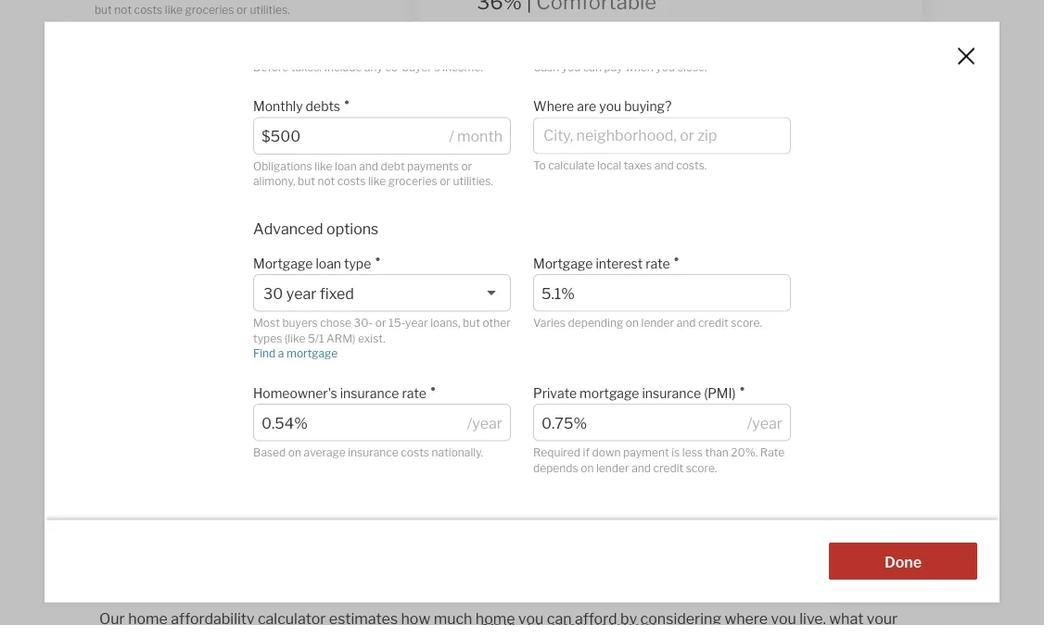 Task type: vqa. For each thing, say whether or not it's contained in the screenshot.
left To calculate local taxes and costs.
yes



Task type: describe. For each thing, give the bounding box(es) containing it.
home inside button
[[220, 230, 259, 249]]

0 horizontal spatial not
[[114, 3, 132, 17]]

utilities. inside dialog
[[453, 175, 493, 189]]

you up do you have a home to sell?
[[123, 148, 142, 162]]

co-
[[385, 61, 402, 74]]

Homeowner's insurance rate text field
[[262, 415, 461, 433]]

mortgage loan type
[[253, 256, 371, 272]]

0 vertical spatial taxes
[[624, 159, 652, 173]]

1 vertical spatial but
[[298, 175, 315, 189]]

how
[[218, 545, 274, 576]]

based
[[253, 447, 286, 460]]

0 horizontal spatial year
[[286, 285, 317, 303]]

0 horizontal spatial on
[[288, 447, 301, 460]]

1 horizontal spatial to
[[533, 159, 546, 173]]

0 horizontal spatial debt
[[222, 0, 246, 1]]

1 vertical spatial taxes
[[185, 383, 213, 396]]

Monthly debts text field
[[262, 128, 444, 146]]

equity
[[262, 230, 306, 249]]

costs. inside dialog
[[676, 159, 707, 173]]

how
[[438, 545, 490, 576]]

required if down payment is less than 20%. rate depends on lender and credit score.
[[533, 447, 785, 476]]

5/1
[[308, 332, 324, 346]]

or inside the most buyers chose 30- or 15-year loans, but other types (like 5/1 arm) exist. find a mortgage
[[375, 317, 386, 330]]

2 vertical spatial loan
[[316, 256, 341, 272]]

mortgage for mortgage loan type
[[253, 256, 313, 272]]

before taxes. include any co-buyer's income.
[[253, 61, 483, 74]]

1 vertical spatial are
[[145, 320, 167, 339]]

find
[[253, 348, 276, 361]]

add for add my home equity
[[163, 230, 192, 249]]

0 horizontal spatial obligations
[[95, 0, 154, 1]]

1 vertical spatial loan
[[335, 160, 357, 173]]

monthly debts
[[253, 99, 340, 115]]

debts
[[306, 99, 340, 115]]

month
[[457, 128, 503, 146]]

1 vertical spatial cash you can pay when you close.
[[95, 148, 268, 162]]

and down monthly debts text box
[[359, 160, 378, 173]]

or down '/ month'
[[461, 160, 472, 173]]

my
[[195, 230, 217, 249]]

obligations inside dialog
[[253, 160, 312, 173]]

monthly
[[253, 99, 303, 115]]

homeowner's insurance rate
[[253, 386, 426, 402]]

0 vertical spatial groceries
[[185, 3, 234, 17]]

0 vertical spatial loan
[[176, 0, 198, 1]]

private mortgage insurance (pmi). required field. element
[[533, 377, 782, 405]]

1 horizontal spatial payments
[[407, 160, 459, 173]]

taxes.
[[291, 61, 322, 74]]

0 horizontal spatial to calculate local taxes and costs.
[[95, 383, 268, 396]]

mortgage loan type. required field. element
[[253, 247, 502, 275]]

on inside required if down payment is less than 20%. rate depends on lender and credit score.
[[581, 462, 594, 476]]

1 vertical spatial pay
[[165, 148, 184, 162]]

rate
[[760, 447, 785, 460]]

homes
[[617, 99, 664, 117]]

and down mortgage interest rate text field
[[677, 317, 696, 330]]

and down city, neighborhood, or zip search box
[[216, 383, 235, 396]]

we
[[279, 545, 316, 576]]

chose
[[320, 317, 352, 330]]

you up location
[[562, 61, 581, 74]]

(pmi)
[[704, 386, 736, 402]]

when inside dialog
[[625, 61, 654, 74]]

0 vertical spatial to calculate local taxes and costs.
[[533, 159, 707, 173]]

sell?
[[254, 186, 285, 204]]

done
[[885, 554, 922, 572]]

required
[[533, 447, 580, 460]]

you can afford
[[650, 545, 826, 576]]

0 vertical spatial on
[[626, 317, 639, 330]]

based on average insurance costs nationally.
[[253, 447, 483, 460]]

any
[[364, 61, 383, 74]]

0 vertical spatial home
[[193, 186, 233, 204]]

0 horizontal spatial when
[[187, 148, 215, 162]]

15-
[[389, 317, 405, 330]]

buying? inside dialog
[[624, 99, 672, 115]]

0 horizontal spatial costs.
[[237, 383, 268, 396]]

1 vertical spatial can
[[144, 148, 163, 162]]

credit inside required if down payment is less than 20%. rate depends on lender and credit score.
[[653, 462, 684, 476]]

0 horizontal spatial calculate
[[110, 383, 156, 396]]

or up cash. required field. element
[[237, 3, 247, 17]]

options
[[327, 220, 379, 238]]

if
[[583, 447, 590, 460]]

homeowner's
[[253, 386, 337, 402]]

debt inside dialog
[[381, 160, 405, 173]]

obligations like loan and debt payments or alimony, but not costs like groceries or utilities. inside dialog
[[253, 160, 493, 189]]

1 horizontal spatial close.
[[677, 61, 707, 74]]

buyers
[[282, 317, 318, 330]]

mortgage interest rate. required field. element
[[533, 247, 782, 275]]

private
[[533, 386, 577, 402]]

30 year fixed
[[263, 285, 354, 303]]

(like
[[285, 332, 306, 346]]

much
[[496, 545, 564, 576]]

2 vertical spatial costs
[[401, 447, 429, 460]]

1 vertical spatial where
[[95, 320, 141, 339]]

than
[[705, 447, 729, 460]]

Cash text field
[[110, 114, 359, 132]]

0 vertical spatial cash you can pay when you close.
[[533, 61, 707, 74]]

other
[[483, 317, 511, 330]]

0 vertical spatial utilities.
[[250, 3, 290, 17]]

City, neighborhood, or zip search field
[[95, 341, 375, 378]]

income.
[[442, 61, 483, 74]]

arm)
[[327, 332, 356, 346]]

most
[[253, 317, 280, 330]]

0 horizontal spatial buying?
[[199, 320, 253, 339]]

1 horizontal spatial not
[[318, 175, 335, 189]]

0 horizontal spatial but
[[95, 3, 112, 17]]

0 vertical spatial alimony,
[[316, 0, 358, 1]]

groceries inside dialog
[[388, 175, 437, 189]]

depends
[[533, 462, 578, 476]]

are inside dialog
[[577, 99, 597, 115]]

add a location to see homes that fit your budget
[[469, 99, 800, 117]]

you up city, neighborhood, or zip search box
[[170, 320, 195, 339]]

/year for homeowner's insurance rate
[[467, 415, 503, 433]]

advanced options
[[253, 220, 379, 238]]

Private mortgage insurance (PMI) text field
[[542, 415, 741, 433]]

location
[[513, 99, 568, 117]]

1 vertical spatial mortgage
[[580, 386, 639, 402]]

done button
[[829, 544, 977, 581]]

0 vertical spatial a
[[501, 99, 509, 117]]

loans,
[[430, 317, 460, 330]]

do
[[95, 186, 114, 204]]

that
[[667, 99, 695, 117]]

pay inside dialog
[[604, 61, 623, 74]]

1 horizontal spatial costs
[[337, 175, 366, 189]]

depending
[[568, 317, 623, 330]]

0 vertical spatial can
[[583, 61, 602, 74]]

rate for mortgage interest rate
[[646, 256, 670, 272]]

lender inside required if down payment is less than 20%. rate depends on lender and credit score.
[[596, 462, 629, 476]]

20%.
[[731, 447, 758, 460]]

0 horizontal spatial close.
[[239, 148, 268, 162]]

score. inside required if down payment is less than 20%. rate depends on lender and credit score.
[[686, 462, 717, 476]]

1 horizontal spatial where are you buying?
[[533, 99, 672, 115]]

your
[[717, 99, 748, 117]]

and down city, neighborhood, or zip search field
[[655, 159, 674, 173]]

30-
[[354, 317, 373, 330]]

City, neighborhood, or zip search field
[[533, 118, 791, 155]]



Task type: locate. For each thing, give the bounding box(es) containing it.
0 horizontal spatial cash you can pay when you close.
[[95, 148, 268, 162]]

1 horizontal spatial calculate
[[321, 545, 433, 576]]

taxes down city, neighborhood, or zip search box
[[185, 383, 213, 396]]

mortgage interest rate
[[533, 256, 670, 272]]

/year
[[467, 415, 503, 433], [747, 415, 783, 433]]

and up cash. required field. element
[[200, 0, 220, 1]]

a right have
[[182, 186, 190, 204]]

insurance down homeowner's insurance rate text field
[[348, 447, 399, 460]]

add my home equity
[[163, 230, 306, 249]]

buying? up city, neighborhood, or zip search box
[[199, 320, 253, 339]]

dialog containing / month
[[45, 0, 1000, 604]]

to calculate local taxes and costs.
[[533, 159, 707, 173], [95, 383, 268, 396]]

0 vertical spatial to
[[533, 159, 546, 173]]

0 horizontal spatial groceries
[[185, 3, 234, 17]]

varies
[[533, 317, 566, 330]]

when up do you have a home to sell?
[[187, 148, 215, 162]]

costs.
[[676, 159, 707, 173], [237, 383, 268, 396]]

add left the my
[[163, 230, 192, 249]]

on right based
[[288, 447, 301, 460]]

insurance
[[340, 386, 399, 402], [642, 386, 701, 402], [348, 447, 399, 460]]

where are you buying? up city, neighborhood, or zip search box
[[95, 320, 253, 339]]

like
[[156, 0, 174, 1], [165, 3, 183, 17], [315, 160, 332, 173], [368, 175, 386, 189]]

payments up before
[[249, 0, 300, 1]]

insurance up private mortgage insurance (pmi) text field
[[642, 386, 701, 402]]

alimony, up include
[[316, 0, 358, 1]]

1 vertical spatial on
[[288, 447, 301, 460]]

a left location
[[501, 99, 509, 117]]

utilities. down '/ month'
[[453, 175, 493, 189]]

1 horizontal spatial on
[[581, 462, 594, 476]]

add my home equity button
[[95, 220, 375, 257]]

debt down monthly debts text box
[[381, 160, 405, 173]]

year left loans,
[[405, 317, 428, 330]]

payment
[[623, 447, 669, 460]]

most buyers chose 30- or 15-year loans, but other types (like 5/1 arm) exist. find a mortgage
[[253, 317, 511, 361]]

0 vertical spatial not
[[114, 3, 132, 17]]

costs. down city, neighborhood, or zip search box
[[237, 383, 268, 396]]

obligations like loan and debt payments or alimony, but not costs like groceries or utilities.
[[95, 0, 358, 17], [253, 160, 493, 189]]

exist.
[[358, 332, 385, 346]]

1 horizontal spatial lender
[[641, 317, 674, 330]]

before
[[253, 61, 289, 74]]

2 horizontal spatial on
[[626, 317, 639, 330]]

or left 15-
[[375, 317, 386, 330]]

add
[[469, 99, 498, 117], [163, 230, 192, 249]]

0 vertical spatial are
[[577, 99, 597, 115]]

1 horizontal spatial pay
[[604, 61, 623, 74]]

0 vertical spatial obligations like loan and debt payments or alimony, but not costs like groceries or utilities.
[[95, 0, 358, 17]]

1 vertical spatial where are you buying?
[[95, 320, 253, 339]]

close.
[[677, 61, 707, 74], [239, 148, 268, 162]]

utilities.
[[250, 3, 290, 17], [453, 175, 493, 189]]

homeowner's insurance rate. required field. element
[[253, 377, 502, 405]]

you up city, neighborhood, or zip search field
[[599, 99, 622, 115]]

1 /year from the left
[[467, 415, 503, 433]]

1 horizontal spatial credit
[[698, 317, 729, 330]]

2 mortgage from the left
[[533, 256, 593, 272]]

1 vertical spatial add
[[163, 230, 192, 249]]

calculate
[[548, 159, 595, 173], [110, 383, 156, 396], [321, 545, 433, 576]]

type
[[344, 256, 371, 272]]

0 vertical spatial when
[[625, 61, 654, 74]]

pay up see
[[604, 61, 623, 74]]

2 vertical spatial but
[[463, 317, 480, 330]]

mortgage down 5/1
[[287, 348, 338, 361]]

where are you buying? up city, neighborhood, or zip search field
[[533, 99, 672, 115]]

0 horizontal spatial to
[[236, 186, 251, 204]]

0 horizontal spatial costs
[[134, 3, 163, 17]]

a
[[501, 99, 509, 117], [182, 186, 190, 204], [278, 348, 284, 361]]

1 horizontal spatial can
[[583, 61, 602, 74]]

1 vertical spatial local
[[159, 383, 183, 396]]

0 vertical spatial year
[[286, 285, 317, 303]]

0 horizontal spatial taxes
[[185, 383, 213, 396]]

add inside button
[[163, 230, 192, 249]]

include
[[324, 61, 362, 74]]

0 horizontal spatial are
[[145, 320, 167, 339]]

and inside required if down payment is less than 20%. rate depends on lender and credit score.
[[632, 462, 651, 476]]

1 horizontal spatial costs.
[[676, 159, 707, 173]]

interest
[[596, 256, 643, 272]]

Mortgage interest rate text field
[[542, 285, 783, 303]]

rate for homeowner's insurance rate
[[402, 386, 426, 402]]

local down see
[[597, 159, 621, 173]]

to calculate local taxes and costs. down city, neighborhood, or zip search field
[[533, 159, 707, 173]]

can up see
[[583, 61, 602, 74]]

lender
[[641, 317, 674, 330], [596, 462, 629, 476]]

you down cash text field
[[217, 148, 236, 162]]

0 horizontal spatial to
[[95, 383, 107, 396]]

have
[[146, 186, 179, 204]]

1 horizontal spatial score.
[[731, 317, 762, 330]]

groceries down monthly debts text box
[[388, 175, 437, 189]]

year right 30
[[286, 285, 317, 303]]

0 vertical spatial local
[[597, 159, 621, 173]]

0 vertical spatial where are you buying?
[[533, 99, 672, 115]]

see
[[589, 99, 614, 117]]

1 horizontal spatial mortgage
[[533, 256, 593, 272]]

and down payment
[[632, 462, 651, 476]]

0 vertical spatial add
[[469, 99, 498, 117]]

cash up do
[[95, 148, 121, 162]]

less
[[682, 447, 703, 460]]

mortgage up private mortgage insurance (pmi) text field
[[580, 386, 639, 402]]

0 vertical spatial to
[[571, 99, 586, 117]]

monthly debts. required field. element
[[253, 90, 502, 118]]

buying? up city, neighborhood, or zip search field
[[624, 99, 672, 115]]

insurance up homeowner's insurance rate text field
[[340, 386, 399, 402]]

0 horizontal spatial /year
[[467, 415, 503, 433]]

1 vertical spatial to
[[95, 383, 107, 396]]

1 vertical spatial cash
[[95, 148, 121, 162]]

0 horizontal spatial credit
[[653, 462, 684, 476]]

year inside the most buyers chose 30- or 15-year loans, but other types (like 5/1 arm) exist. find a mortgage
[[405, 317, 428, 330]]

0 horizontal spatial lender
[[596, 462, 629, 476]]

mortgage down equity
[[253, 256, 313, 272]]

1 vertical spatial home
[[220, 230, 259, 249]]

house
[[570, 545, 645, 576]]

1 vertical spatial close.
[[239, 148, 268, 162]]

payments
[[249, 0, 300, 1], [407, 160, 459, 173]]

alimony, up advanced on the left
[[253, 175, 295, 189]]

buyer's
[[402, 61, 440, 74]]

add for add a location to see homes that fit your budget
[[469, 99, 498, 117]]

utilities. up before
[[250, 3, 290, 17]]

mortgage for mortgage interest rate
[[533, 256, 593, 272]]

or up taxes.
[[303, 0, 314, 1]]

credit down mortgage interest rate text field
[[698, 317, 729, 330]]

you right do
[[117, 186, 143, 204]]

1 horizontal spatial local
[[597, 159, 621, 173]]

cash you can pay when you close.
[[533, 61, 707, 74], [95, 148, 268, 162]]

lender down down
[[596, 462, 629, 476]]

cash you can pay when you close. up add a location to see homes that fit your budget
[[533, 61, 707, 74]]

1 horizontal spatial to
[[571, 99, 586, 117]]

to
[[533, 159, 546, 173], [95, 383, 107, 396]]

/year for private mortgage insurance (pmi)
[[747, 415, 783, 433]]

credit down is
[[653, 462, 684, 476]]

1 horizontal spatial where
[[533, 99, 574, 115]]

to left see
[[571, 99, 586, 117]]

taxes down city, neighborhood, or zip search field
[[624, 159, 652, 173]]

/year up "nationally."
[[467, 415, 503, 433]]

0 vertical spatial rate
[[646, 256, 670, 272]]

local down city, neighborhood, or zip search box
[[159, 383, 183, 396]]

varies depending on lender and credit score.
[[533, 317, 762, 330]]

1 horizontal spatial utilities.
[[453, 175, 493, 189]]

alimony, inside dialog
[[253, 175, 295, 189]]

1 mortgage from the left
[[253, 256, 313, 272]]

can up have
[[144, 148, 163, 162]]

close. down cash text field
[[239, 148, 268, 162]]

0 vertical spatial score.
[[731, 317, 762, 330]]

30
[[263, 285, 283, 303]]

mortgage left interest on the right of page
[[533, 256, 593, 272]]

a inside the most buyers chose 30- or 15-year loans, but other types (like 5/1 arm) exist. find a mortgage
[[278, 348, 284, 361]]

score.
[[731, 317, 762, 330], [686, 462, 717, 476]]

1 vertical spatial alimony,
[[253, 175, 295, 189]]

year
[[286, 285, 317, 303], [405, 317, 428, 330]]

add up the month
[[469, 99, 498, 117]]

costs. down city, neighborhood, or zip search field
[[676, 159, 707, 173]]

are right location
[[577, 99, 597, 115]]

buying?
[[624, 99, 672, 115], [199, 320, 253, 339]]

where
[[533, 99, 574, 115], [95, 320, 141, 339]]

home
[[193, 186, 233, 204], [220, 230, 259, 249]]

not
[[114, 3, 132, 17], [318, 175, 335, 189]]

on right depending
[[626, 317, 639, 330]]

mortgage inside the most buyers chose 30- or 15-year loans, but other types (like 5/1 arm) exist. find a mortgage
[[287, 348, 338, 361]]

alimony,
[[316, 0, 358, 1], [253, 175, 295, 189]]

home up the my
[[193, 186, 233, 204]]

1 horizontal spatial cash you can pay when you close.
[[533, 61, 707, 74]]

1 horizontal spatial when
[[625, 61, 654, 74]]

you
[[562, 61, 581, 74], [656, 61, 675, 74], [599, 99, 622, 115], [123, 148, 142, 162], [217, 148, 236, 162], [117, 186, 143, 204], [170, 320, 195, 339]]

0 horizontal spatial where are you buying?
[[95, 320, 253, 339]]

1 horizontal spatial to calculate local taxes and costs.
[[533, 159, 707, 173]]

1 vertical spatial not
[[318, 175, 335, 189]]

is
[[672, 447, 680, 460]]

a right find
[[278, 348, 284, 361]]

score. up (pmi)
[[731, 317, 762, 330]]

where are you buying?
[[533, 99, 672, 115], [95, 320, 253, 339]]

pay up have
[[165, 148, 184, 162]]

or down / in the left of the page
[[440, 175, 451, 189]]

budget
[[751, 99, 800, 117]]

/year up rate
[[747, 415, 783, 433]]

2 horizontal spatial calculate
[[548, 159, 595, 173]]

nationally.
[[432, 447, 483, 460]]

1 horizontal spatial debt
[[381, 160, 405, 173]]

1 horizontal spatial obligations
[[253, 160, 312, 173]]

when
[[625, 61, 654, 74], [187, 148, 215, 162]]

loan
[[176, 0, 198, 1], [335, 160, 357, 173], [316, 256, 341, 272]]

down
[[592, 447, 621, 460]]

0 vertical spatial obligations
[[95, 0, 154, 1]]

1 vertical spatial lender
[[596, 462, 629, 476]]

0 vertical spatial credit
[[698, 317, 729, 330]]

are up city, neighborhood, or zip search box
[[145, 320, 167, 339]]

but inside the most buyers chose 30- or 15-year loans, but other types (like 5/1 arm) exist. find a mortgage
[[463, 317, 480, 330]]

2 /year from the left
[[747, 415, 783, 433]]

0 vertical spatial but
[[95, 3, 112, 17]]

0 horizontal spatial payments
[[249, 0, 300, 1]]

rate up homeowner's insurance rate text field
[[402, 386, 426, 402]]

/ month
[[449, 128, 503, 146]]

0 horizontal spatial score.
[[686, 462, 717, 476]]

0 horizontal spatial local
[[159, 383, 183, 396]]

/
[[449, 128, 454, 146]]

1 vertical spatial rate
[[402, 386, 426, 402]]

1 vertical spatial score.
[[686, 462, 717, 476]]

1 horizontal spatial add
[[469, 99, 498, 117]]

lender down mortgage interest rate text field
[[641, 317, 674, 330]]

cash. required field. element
[[95, 71, 365, 102]]

find a mortgage link
[[253, 348, 338, 361]]

you up that on the right top
[[656, 61, 675, 74]]

1 vertical spatial year
[[405, 317, 428, 330]]

pay
[[604, 61, 623, 74], [165, 148, 184, 162]]

rate up mortgage interest rate text field
[[646, 256, 670, 272]]

1 horizontal spatial year
[[405, 317, 428, 330]]

debt up cash. required field. element
[[222, 0, 246, 1]]

are
[[577, 99, 597, 115], [145, 320, 167, 339]]

0 horizontal spatial utilities.
[[250, 3, 290, 17]]

to left the sell?
[[236, 186, 251, 204]]

home right the my
[[220, 230, 259, 249]]

0 vertical spatial costs
[[134, 3, 163, 17]]

dialog
[[45, 0, 1000, 604]]

2 vertical spatial a
[[278, 348, 284, 361]]

average
[[304, 447, 346, 460]]

private mortgage insurance (pmi)
[[533, 386, 736, 402]]

credit
[[698, 317, 729, 330], [653, 462, 684, 476]]

close. up that on the right top
[[677, 61, 707, 74]]

calculate inside dialog
[[548, 159, 595, 173]]

0 horizontal spatial a
[[182, 186, 190, 204]]

0 vertical spatial costs.
[[676, 159, 707, 173]]

obligations like loan and debt payments or alimony, but not costs like groceries or utilities. down monthly debts text box
[[253, 160, 493, 189]]

2 vertical spatial calculate
[[321, 545, 433, 576]]

1 vertical spatial payments
[[407, 160, 459, 173]]

groceries up cash. required field. element
[[185, 3, 234, 17]]

fit
[[699, 99, 714, 117]]

fixed
[[320, 285, 354, 303]]

payments down / in the left of the page
[[407, 160, 459, 173]]

how we calculate how much house you can afford
[[218, 545, 826, 576]]

groceries
[[185, 3, 234, 17], [388, 175, 437, 189]]

cash inside dialog
[[533, 61, 559, 74]]

debt
[[222, 0, 246, 1], [381, 160, 405, 173]]

rate
[[646, 256, 670, 272], [402, 386, 426, 402]]

0 vertical spatial buying?
[[624, 99, 672, 115]]

1 vertical spatial obligations like loan and debt payments or alimony, but not costs like groceries or utilities.
[[253, 160, 493, 189]]

1 horizontal spatial rate
[[646, 256, 670, 272]]

0 vertical spatial close.
[[677, 61, 707, 74]]

0 vertical spatial calculate
[[548, 159, 595, 173]]

cash you can pay when you close. up do you have a home to sell?
[[95, 148, 268, 162]]

1 vertical spatial a
[[182, 186, 190, 204]]

cash up location
[[533, 61, 559, 74]]

to calculate local taxes and costs. down city, neighborhood, or zip search box
[[95, 383, 268, 396]]

2 vertical spatial on
[[581, 462, 594, 476]]

costs
[[134, 3, 163, 17], [337, 175, 366, 189], [401, 447, 429, 460]]

score. down less at the bottom right of page
[[686, 462, 717, 476]]

types
[[253, 332, 282, 346]]

obligations like loan and debt payments or alimony, but not costs like groceries or utilities. up before
[[95, 0, 358, 17]]

1 horizontal spatial alimony,
[[316, 0, 358, 1]]

local
[[597, 159, 621, 173], [159, 383, 183, 396]]

1 vertical spatial utilities.
[[453, 175, 493, 189]]

obligations
[[95, 0, 154, 1], [253, 160, 312, 173]]

advanced
[[253, 220, 323, 238]]

do you have a home to sell?
[[95, 186, 285, 204]]

on
[[626, 317, 639, 330], [288, 447, 301, 460], [581, 462, 594, 476]]

0 vertical spatial lender
[[641, 317, 674, 330]]

2 horizontal spatial costs
[[401, 447, 429, 460]]

when up homes
[[625, 61, 654, 74]]

on down the if
[[581, 462, 594, 476]]



